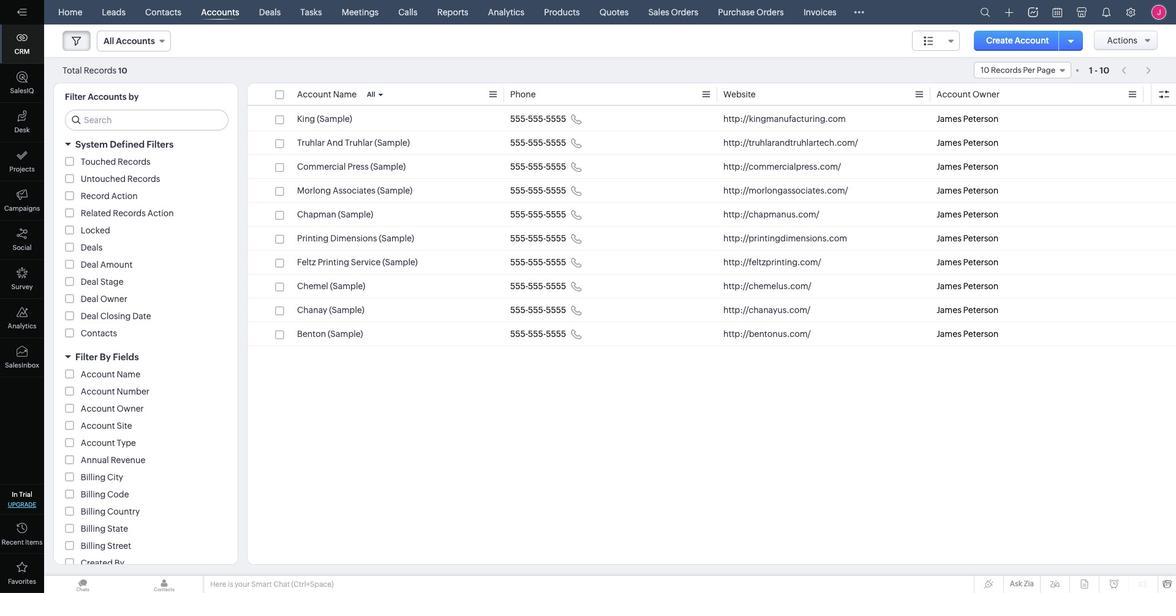 Task type: vqa. For each thing, say whether or not it's contained in the screenshot.
ECOMMERCE link
no



Task type: describe. For each thing, give the bounding box(es) containing it.
quotes
[[600, 7, 629, 17]]

crm
[[14, 48, 30, 55]]

quick actions image
[[1005, 8, 1014, 17]]

products
[[544, 7, 580, 17]]

salesinbox link
[[0, 338, 44, 377]]

leads
[[102, 7, 126, 17]]

configure settings image
[[1126, 7, 1136, 17]]

orders for purchase orders
[[757, 7, 784, 17]]

here
[[210, 580, 226, 589]]

salesiq
[[10, 87, 34, 94]]

your
[[235, 580, 250, 589]]

recent
[[2, 538, 24, 546]]

survey
[[11, 283, 33, 290]]

deals
[[259, 7, 281, 17]]

in trial upgrade
[[8, 491, 36, 508]]

(ctrl+space)
[[291, 580, 334, 589]]

home link
[[53, 0, 87, 25]]

orders for sales orders
[[671, 7, 698, 17]]

sales orders link
[[643, 0, 703, 25]]

desk link
[[0, 103, 44, 142]]

accounts link
[[196, 0, 244, 25]]

campaigns
[[4, 205, 40, 212]]

marketplace image
[[1077, 7, 1087, 17]]

reports
[[437, 7, 468, 17]]

search image
[[980, 7, 990, 17]]

purchase orders link
[[713, 0, 789, 25]]

invoices link
[[799, 0, 842, 25]]

crm link
[[0, 25, 44, 64]]

calendar image
[[1053, 7, 1062, 17]]

favorites
[[8, 578, 36, 585]]

leads link
[[97, 0, 130, 25]]

meetings link
[[337, 0, 384, 25]]

1 horizontal spatial analytics
[[488, 7, 525, 17]]

sales
[[648, 7, 669, 17]]

reports link
[[432, 0, 473, 25]]

desk
[[14, 126, 30, 134]]

is
[[228, 580, 233, 589]]

invoices
[[804, 7, 837, 17]]

contacts image
[[126, 576, 203, 593]]

purchase
[[718, 7, 755, 17]]



Task type: locate. For each thing, give the bounding box(es) containing it.
analytics right reports
[[488, 7, 525, 17]]

salesinbox
[[5, 361, 39, 369]]

upgrade
[[8, 501, 36, 508]]

contacts
[[145, 7, 181, 17]]

sales orders
[[648, 7, 698, 17]]

campaigns link
[[0, 181, 44, 221]]

salesiq link
[[0, 64, 44, 103]]

analytics
[[488, 7, 525, 17], [8, 322, 36, 330]]

analytics link right reports
[[483, 0, 529, 25]]

projects link
[[0, 142, 44, 181]]

calls link
[[393, 0, 423, 25]]

1 vertical spatial analytics
[[8, 322, 36, 330]]

trial
[[19, 491, 32, 498]]

orders right purchase
[[757, 7, 784, 17]]

sales motivator image
[[1028, 7, 1038, 17]]

meetings
[[342, 7, 379, 17]]

recent items
[[2, 538, 43, 546]]

chats image
[[44, 576, 121, 593]]

tasks link
[[295, 0, 327, 25]]

orders right sales
[[671, 7, 698, 17]]

projects
[[9, 165, 35, 173]]

survey link
[[0, 260, 44, 299]]

here is your smart chat (ctrl+space)
[[210, 580, 334, 589]]

0 horizontal spatial orders
[[671, 7, 698, 17]]

contacts link
[[140, 0, 186, 25]]

1 orders from the left
[[671, 7, 698, 17]]

0 vertical spatial analytics link
[[483, 0, 529, 25]]

1 vertical spatial analytics link
[[0, 299, 44, 338]]

orders
[[671, 7, 698, 17], [757, 7, 784, 17]]

1 horizontal spatial analytics link
[[483, 0, 529, 25]]

in
[[12, 491, 18, 498]]

deals link
[[254, 0, 286, 25]]

ask zia
[[1010, 580, 1034, 588]]

purchase orders
[[718, 7, 784, 17]]

analytics link
[[483, 0, 529, 25], [0, 299, 44, 338]]

notifications image
[[1101, 7, 1111, 17]]

zia
[[1024, 580, 1034, 588]]

items
[[25, 538, 43, 546]]

analytics up salesinbox link
[[8, 322, 36, 330]]

accounts
[[201, 7, 239, 17]]

ask
[[1010, 580, 1022, 588]]

analytics link down survey
[[0, 299, 44, 338]]

2 orders from the left
[[757, 7, 784, 17]]

calls
[[398, 7, 418, 17]]

smart
[[251, 580, 272, 589]]

social link
[[0, 221, 44, 260]]

home
[[58, 7, 82, 17]]

products link
[[539, 0, 585, 25]]

0 horizontal spatial analytics
[[8, 322, 36, 330]]

0 horizontal spatial analytics link
[[0, 299, 44, 338]]

chat
[[273, 580, 290, 589]]

quotes link
[[595, 0, 634, 25]]

1 horizontal spatial orders
[[757, 7, 784, 17]]

social
[[12, 244, 32, 251]]

tasks
[[300, 7, 322, 17]]

0 vertical spatial analytics
[[488, 7, 525, 17]]



